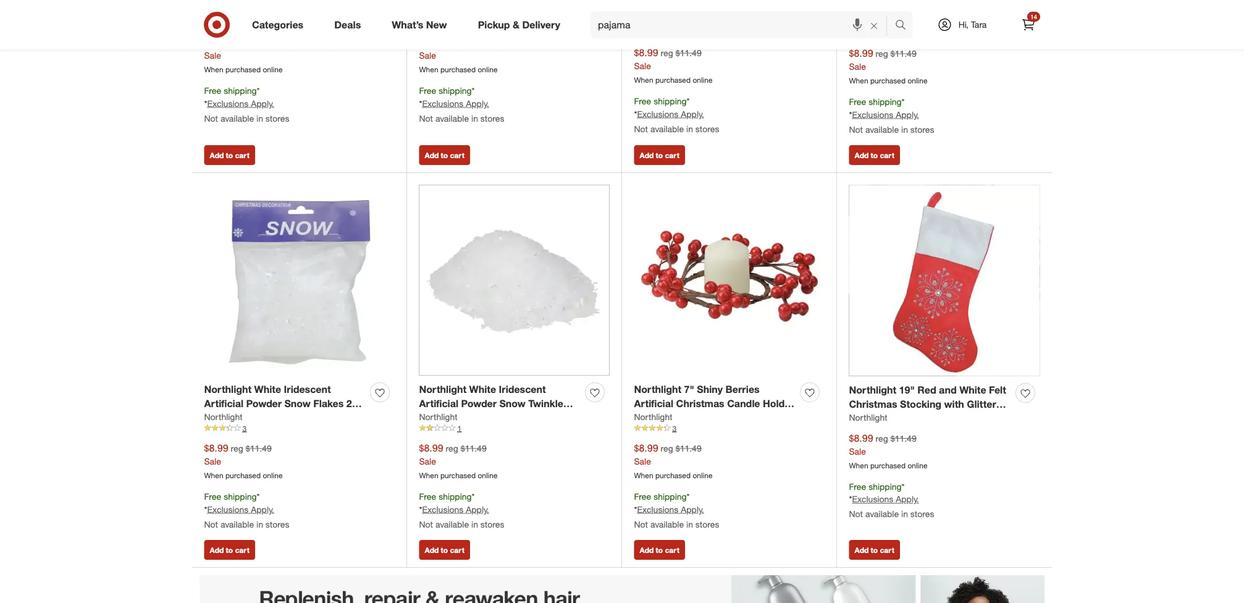 Task type: locate. For each thing, give the bounding box(es) containing it.
northlight 19" traditional red and white cuff christmas stocking with santa, snowman link
[[635, 0, 796, 29]]

$8.99 for northlight pack of 6 traditional mini christmas stockings with gold glitter pen
[[204, 36, 228, 48]]

artificial up -
[[635, 398, 674, 410]]

oz right 1.5 on the right top of page
[[866, 31, 877, 43]]

0 vertical spatial flakes
[[850, 17, 880, 29]]

oz
[[866, 31, 877, 43], [419, 426, 430, 438]]

categories
[[252, 19, 304, 31]]

7"
[[685, 384, 695, 396]]

available for decoration
[[866, 124, 900, 135]]

1 horizontal spatial twinkle
[[959, 3, 994, 15]]

artificial up '1'
[[419, 398, 459, 410]]

northlight inside northlight white iridescent artificial powder snow twinkle flakes for christmas decoration 1.5 oz
[[850, 0, 897, 1]]

0 vertical spatial glitter
[[229, 17, 258, 29]]

2 horizontal spatial with
[[945, 399, 965, 411]]

iridescent inside northlight white iridescent artificial powder snow twinkle flakes for christmas decoration 1.5 oz
[[929, 0, 976, 1]]

decorating
[[519, 412, 571, 424]]

1 vertical spatial oz
[[419, 426, 430, 438]]

0 horizontal spatial and
[[776, 0, 794, 0]]

santa,
[[657, 17, 687, 29]]

1 vertical spatial 2
[[574, 412, 580, 424]]

0 horizontal spatial for
[[452, 412, 466, 424]]

2 horizontal spatial and
[[940, 384, 957, 397]]

3 for northlight 7" shiny berries artificial christmas candle holder ring - red/brown
[[673, 424, 677, 433]]

$8.99 reg $11.49 sale when purchased online down -
[[635, 442, 713, 480]]

$8.99 for northlight white iridescent artificial powder snow twinkle flakes for christmas decorating 2 oz
[[419, 442, 444, 455]]

2 horizontal spatial iridescent
[[929, 0, 976, 1]]

0 vertical spatial 19"
[[685, 0, 700, 0]]

white inside northlight white iridescent artificial powder snow twinkle flakes for christmas decorating 2 oz
[[470, 384, 496, 396]]

northlight white iridescent artificial powder snow twinkle flakes for christmas decorating 2 oz image
[[419, 185, 610, 376], [419, 185, 610, 376]]

available for santa,
[[651, 124, 684, 134]]

in for santa,
[[687, 124, 694, 134]]

northlight white iridescent artificial powder snow twinkle flakes for christmas decoration 1.5 oz
[[850, 0, 1001, 43]]

powder inside northlight white iridescent artificial powder snow twinkle flakes for christmas decorating 2 oz
[[462, 398, 497, 410]]

delivery
[[523, 19, 561, 31]]

1 vertical spatial flakes
[[314, 398, 344, 410]]

twinkle
[[959, 3, 994, 15], [529, 398, 564, 410]]

0 vertical spatial stocking
[[737, 2, 779, 14]]

0 vertical spatial red
[[755, 0, 773, 0]]

cart
[[235, 151, 250, 160], [450, 151, 465, 160], [665, 151, 680, 160], [881, 151, 895, 160], [235, 546, 250, 555], [450, 546, 465, 555], [665, 546, 680, 555], [881, 546, 895, 555]]

and up the gemstones
[[940, 384, 957, 397]]

oz for northlight white iridescent artificial powder snow twinkle flakes for christmas decoration 1.5 oz
[[866, 31, 877, 43]]

2 vertical spatial flakes
[[419, 412, 450, 424]]

when for northlight white iridescent artificial powder snow twinkle flakes for christmas decorating 2 oz
[[419, 471, 439, 480]]

powder for northlight white iridescent artificial powder snow twinkle flakes for christmas decorating 2 oz
[[462, 398, 497, 410]]

pen
[[261, 17, 279, 29]]

sale for northlight pack of 6 traditional mini christmas stockings with gold glitter pen
[[204, 50, 221, 61]]

1 vertical spatial twinkle
[[529, 398, 564, 410]]

oz inside northlight white iridescent artificial powder snow twinkle flakes for christmas decoration 1.5 oz
[[866, 31, 877, 43]]

2 horizontal spatial snow
[[930, 3, 956, 15]]

powder
[[892, 3, 927, 15], [246, 398, 282, 410], [462, 398, 497, 410]]

artificial up oz.
[[204, 398, 244, 410]]

with left santa,
[[635, 17, 654, 29]]

flakes inside northlight white iridescent artificial powder snow twinkle flakes for christmas decorating 2 oz
[[419, 412, 450, 424]]

$11.49 for red/brown
[[676, 443, 702, 454]]

1 horizontal spatial snow
[[500, 398, 526, 410]]

iridescent for northlight white iridescent artificial powder snow twinkle flakes for christmas decoration 1.5 oz
[[929, 0, 976, 1]]

1 vertical spatial 19"
[[900, 384, 915, 397]]

with inside northlight 19" red and white felt christmas stocking with glitter snowflakes and gemstones
[[945, 399, 965, 411]]

red/brown
[[666, 412, 719, 424]]

add to cart
[[210, 151, 250, 160], [425, 151, 465, 160], [640, 151, 680, 160], [855, 151, 895, 160], [210, 546, 250, 555], [425, 546, 465, 555], [640, 546, 680, 555], [855, 546, 895, 555]]

christmas inside northlight white iridescent artificial powder snow twinkle flakes for christmas decorating 2 oz
[[468, 412, 517, 424]]

1 horizontal spatial glitter
[[968, 399, 997, 411]]

0 horizontal spatial flakes
[[314, 398, 344, 410]]

traditional inside northlight 19" traditional red and white cuff christmas stocking with santa, snowman
[[703, 0, 752, 0]]

iridescent inside northlight white iridescent artificial powder snow twinkle flakes for christmas decorating 2 oz
[[499, 384, 546, 396]]

1 horizontal spatial flakes
[[419, 412, 450, 424]]

categories link
[[242, 11, 319, 38]]

1 link
[[419, 424, 610, 434]]

snow for northlight white iridescent artificial powder snow twinkle flakes for christmas decoration 1.5 oz
[[930, 3, 956, 15]]

twinkle up decorating
[[529, 398, 564, 410]]

sale for northlight 19" red and white felt christmas stocking with glitter snowflakes and gemstones
[[850, 446, 867, 457]]

free shipping * * exclusions apply. not available in stores
[[204, 85, 290, 124], [419, 85, 505, 124], [635, 96, 720, 134], [850, 97, 935, 135], [850, 481, 935, 520], [204, 491, 290, 530], [419, 491, 505, 530], [635, 491, 720, 530]]

and up what can we help you find? suggestions appear below search field
[[776, 0, 794, 0]]

and inside northlight 19" traditional red and white cuff christmas stocking with santa, snowman
[[776, 0, 794, 0]]

19"
[[685, 0, 700, 0], [900, 384, 915, 397]]

white inside northlight white iridescent artificial powder snow twinkle flakes for christmas decoration 1.5 oz
[[900, 0, 927, 1]]

northlight inside northlight 19" red and white felt christmas stocking with glitter snowflakes and gemstones
[[850, 384, 897, 397]]

0 horizontal spatial 19"
[[685, 0, 700, 0]]

not
[[204, 113, 218, 124], [419, 113, 433, 124], [635, 124, 648, 134], [850, 124, 864, 135], [850, 509, 864, 520], [204, 519, 218, 530], [419, 519, 433, 530], [635, 519, 648, 530]]

northlight pack of 6 traditional mini christmas stockings with gold glitter pen
[[204, 0, 349, 29]]

$8.99 reg $11.49 sale when purchased online for snowflakes
[[850, 432, 928, 470]]

northlight link for northlight white iridescent artificial powder snow twinkle flakes for christmas decoration 1.5 oz
[[850, 16, 888, 29]]

0 horizontal spatial twinkle
[[529, 398, 564, 410]]

$8.99 reg $11.49 sale when purchased online
[[204, 36, 283, 74], [419, 36, 498, 74], [635, 47, 713, 85], [850, 48, 928, 85], [850, 432, 928, 470], [204, 442, 283, 480], [419, 442, 498, 480], [635, 442, 713, 480]]

*
[[257, 85, 260, 96], [472, 85, 475, 96], [687, 96, 690, 107], [902, 97, 905, 107], [204, 98, 207, 109], [419, 98, 422, 109], [635, 109, 638, 120], [850, 109, 853, 120], [902, 481, 905, 492], [257, 491, 260, 502], [472, 491, 475, 502], [687, 491, 690, 502], [850, 494, 853, 505], [204, 504, 207, 515], [419, 504, 422, 515], [635, 504, 638, 515]]

$11.49 down '1'
[[461, 443, 487, 454]]

artificial up 1.5 on the right top of page
[[850, 3, 889, 15]]

sale for northlight 7" shiny berries artificial christmas candle holder ring - red/brown
[[635, 456, 651, 467]]

northlight link for northlight white iridescent artificial powder snow flakes 2 oz.
[[204, 411, 243, 424]]

not for northlight 7" shiny berries artificial christmas candle holder ring - red/brown
[[635, 519, 648, 530]]

northlight link for northlight white iridescent artificial powder snow twinkle flakes for christmas decorating 2 oz
[[419, 411, 458, 424]]

iridescent inside northlight white iridescent artificial powder snow flakes 2 oz.
[[284, 384, 331, 396]]

available
[[221, 113, 254, 124], [436, 113, 469, 124], [651, 124, 684, 134], [866, 124, 900, 135], [866, 509, 900, 520], [221, 519, 254, 530], [436, 519, 469, 530], [651, 519, 684, 530]]

online for santa,
[[693, 76, 713, 85]]

0 horizontal spatial 2
[[347, 398, 352, 410]]

0 vertical spatial with
[[328, 2, 347, 14]]

$11.49 down pickup
[[461, 37, 487, 48]]

in
[[257, 113, 263, 124], [472, 113, 478, 124], [687, 124, 694, 134], [902, 124, 909, 135], [902, 509, 909, 520], [257, 519, 263, 530], [472, 519, 478, 530], [687, 519, 694, 530]]

northlight link
[[204, 16, 243, 28], [419, 16, 458, 28], [850, 16, 888, 29], [204, 411, 243, 424], [419, 411, 458, 424], [635, 411, 673, 424], [850, 412, 888, 424]]

iridescent for northlight white iridescent artificial powder snow twinkle flakes for christmas decorating 2 oz
[[499, 384, 546, 396]]

online
[[263, 65, 283, 74], [478, 65, 498, 74], [693, 76, 713, 85], [908, 76, 928, 85], [908, 461, 928, 470], [263, 471, 283, 480], [478, 471, 498, 480], [693, 471, 713, 480]]

to
[[226, 151, 233, 160], [441, 151, 448, 160], [656, 151, 663, 160], [871, 151, 878, 160], [226, 546, 233, 555], [441, 546, 448, 555], [656, 546, 663, 555], [871, 546, 878, 555]]

and
[[776, 0, 794, 0], [940, 384, 957, 397], [906, 413, 924, 425]]

twinkle up decoration
[[959, 3, 994, 15]]

reg for northlight 19" red and white felt christmas stocking with glitter snowflakes and gemstones
[[876, 433, 889, 444]]

for inside northlight white iridescent artificial powder snow twinkle flakes for christmas decoration 1.5 oz
[[883, 17, 896, 29]]

artificial inside northlight white iridescent artificial powder snow flakes 2 oz.
[[204, 398, 244, 410]]

for for northlight white iridescent artificial powder snow twinkle flakes for christmas decoration 1.5 oz
[[883, 17, 896, 29]]

reg for northlight white iridescent artificial powder snow twinkle flakes for christmas decoration 1.5 oz
[[876, 48, 889, 59]]

1 vertical spatial with
[[635, 17, 654, 29]]

reg for northlight white iridescent artificial powder snow flakes 2 oz.
[[231, 443, 243, 454]]

$8.99 reg $11.49 sale when purchased online down '4' on the right of page
[[850, 48, 928, 85]]

search button
[[890, 11, 920, 41]]

$8.99 for northlight 19" traditional red and white cuff christmas stocking with santa, snowman
[[635, 47, 659, 59]]

shiny
[[697, 384, 723, 396]]

0 vertical spatial for
[[883, 17, 896, 29]]

free for northlight 19" red and white felt christmas stocking with glitter snowflakes and gemstones
[[850, 481, 867, 492]]

1 horizontal spatial traditional
[[703, 0, 752, 0]]

northlight white iridescent artificial powder snow twinkle flakes for christmas decoration 1.5 oz link
[[850, 0, 1012, 43]]

3 link
[[635, 28, 825, 39], [204, 424, 395, 434], [635, 424, 825, 434]]

0 horizontal spatial with
[[328, 2, 347, 14]]

glitter
[[229, 17, 258, 29], [968, 399, 997, 411]]

1 horizontal spatial with
[[635, 17, 654, 29]]

apply. for glitter
[[251, 98, 274, 109]]

christmas
[[227, 2, 275, 14], [686, 2, 735, 14], [899, 17, 947, 29], [677, 398, 725, 410], [850, 399, 898, 411], [468, 412, 517, 424]]

3 right -
[[673, 424, 677, 433]]

for
[[883, 17, 896, 29], [452, 412, 466, 424]]

pickup
[[478, 19, 510, 31]]

1 vertical spatial red
[[918, 384, 937, 397]]

available for snowflakes
[[866, 509, 900, 520]]

snow inside northlight white iridescent artificial powder snow twinkle flakes for christmas decoration 1.5 oz
[[930, 3, 956, 15]]

artificial inside northlight white iridescent artificial powder snow twinkle flakes for christmas decorating 2 oz
[[419, 398, 459, 410]]

1 traditional from the left
[[301, 0, 349, 0]]

1 vertical spatial stocking
[[901, 399, 942, 411]]

$11.49 for snowflakes
[[891, 433, 917, 444]]

snow
[[930, 3, 956, 15], [285, 398, 311, 410], [500, 398, 526, 410]]

with inside northlight pack of 6 traditional mini christmas stockings with gold glitter pen
[[328, 2, 347, 14]]

free for northlight 19" traditional red and white cuff christmas stocking with santa, snowman
[[635, 96, 652, 107]]

0 horizontal spatial red
[[755, 0, 773, 0]]

deals
[[335, 19, 361, 31]]

when for northlight pack of 6 traditional mini christmas stockings with gold glitter pen
[[204, 65, 224, 74]]

19" inside northlight 19" red and white felt christmas stocking with glitter snowflakes and gemstones
[[900, 384, 915, 397]]

6
[[292, 0, 298, 0]]

1 horizontal spatial stocking
[[901, 399, 942, 411]]

reg for northlight white iridescent artificial powder snow twinkle flakes for christmas decorating 2 oz
[[446, 443, 459, 454]]

christmas inside northlight 7" shiny berries artificial christmas candle holder ring - red/brown
[[677, 398, 725, 410]]

4 link
[[850, 29, 1041, 39]]

oz left '1'
[[419, 426, 430, 438]]

oz inside northlight white iridescent artificial powder snow twinkle flakes for christmas decorating 2 oz
[[419, 426, 430, 438]]

glitter inside northlight pack of 6 traditional mini christmas stockings with gold glitter pen
[[229, 17, 258, 29]]

purchased
[[226, 65, 261, 74], [441, 65, 476, 74], [656, 76, 691, 85], [871, 76, 906, 85], [871, 461, 906, 470], [226, 471, 261, 480], [441, 471, 476, 480], [656, 471, 691, 480]]

0 horizontal spatial traditional
[[301, 0, 349, 0]]

sale
[[204, 50, 221, 61], [419, 50, 436, 61], [635, 61, 651, 72], [850, 61, 867, 72], [850, 446, 867, 457], [204, 456, 221, 467], [419, 456, 436, 467], [635, 456, 651, 467]]

$11.49 down pen
[[246, 37, 272, 48]]

1 vertical spatial glitter
[[968, 399, 997, 411]]

reg for northlight 19" traditional red and white cuff christmas stocking with santa, snowman
[[661, 48, 674, 59]]

3 down cuff
[[673, 29, 677, 38]]

1 horizontal spatial for
[[883, 17, 896, 29]]

19" up santa,
[[685, 0, 700, 0]]

what's new link
[[382, 11, 463, 38]]

exclusions apply. link for decoration
[[853, 109, 920, 120]]

$8.99 reg $11.49 sale when purchased online for decoration
[[850, 48, 928, 85]]

powder inside northlight white iridescent artificial powder snow twinkle flakes for christmas decoration 1.5 oz
[[892, 3, 927, 15]]

northlight 7" shiny berries artificial christmas candle holder ring - red/brown image
[[635, 185, 825, 376], [635, 185, 825, 376]]

northlight 19" red and white felt christmas stocking with glitter snowflakes and gemstones image
[[850, 185, 1041, 376], [850, 185, 1041, 376]]

red up what can we help you find? suggestions appear below search field
[[755, 0, 773, 0]]

for for northlight white iridescent artificial powder snow twinkle flakes for christmas decorating 2 oz
[[452, 412, 466, 424]]

$11.49 down snowflakes on the bottom
[[891, 433, 917, 444]]

$11.49
[[246, 37, 272, 48], [461, 37, 487, 48], [676, 48, 702, 59], [891, 48, 917, 59], [891, 433, 917, 444], [246, 443, 272, 454], [461, 443, 487, 454], [676, 443, 702, 454]]

sale for northlight white iridescent artificial powder snow twinkle flakes for christmas decorating 2 oz
[[419, 456, 436, 467]]

$8.99 reg $11.49 sale when purchased online down pen
[[204, 36, 283, 74]]

0 horizontal spatial iridescent
[[284, 384, 331, 396]]

flakes for northlight white iridescent artificial powder snow twinkle flakes for christmas decoration 1.5 oz
[[850, 17, 880, 29]]

exclusions for northlight white iridescent artificial powder snow twinkle flakes for christmas decorating 2 oz
[[422, 504, 464, 515]]

northlight link for northlight 7" shiny berries artificial christmas candle holder ring - red/brown
[[635, 411, 673, 424]]

twinkle inside northlight white iridescent artificial powder snow twinkle flakes for christmas decoration 1.5 oz
[[959, 3, 994, 15]]

apply. for red/brown
[[681, 504, 705, 515]]

2 vertical spatial and
[[906, 413, 924, 425]]

glitter down the felt
[[968, 399, 997, 411]]

snowflakes
[[850, 413, 904, 425]]

free
[[204, 85, 221, 96], [419, 85, 437, 96], [635, 96, 652, 107], [850, 97, 867, 107], [850, 481, 867, 492], [204, 491, 221, 502], [419, 491, 437, 502], [635, 491, 652, 502]]

1 horizontal spatial and
[[906, 413, 924, 425]]

snow inside northlight white iridescent artificial powder snow flakes 2 oz.
[[285, 398, 311, 410]]

$11.49 down "red/brown"
[[676, 443, 702, 454]]

14 link
[[1016, 11, 1043, 38]]

white for northlight white iridescent artificial powder snow flakes 2 oz.
[[254, 384, 281, 396]]

when
[[204, 65, 224, 74], [419, 65, 439, 74], [635, 76, 654, 85], [850, 76, 869, 85], [850, 461, 869, 470], [204, 471, 224, 480], [419, 471, 439, 480], [635, 471, 654, 480]]

19" up snowflakes on the bottom
[[900, 384, 915, 397]]

$11.49 down santa,
[[676, 48, 702, 59]]

powder inside northlight white iridescent artificial powder snow flakes 2 oz.
[[246, 398, 282, 410]]

with up deals
[[328, 2, 347, 14]]

1 horizontal spatial iridescent
[[499, 384, 546, 396]]

add to cart button
[[204, 146, 255, 165], [419, 146, 470, 165], [635, 146, 685, 165], [850, 146, 901, 165], [204, 540, 255, 560], [419, 540, 470, 560], [635, 540, 685, 560], [850, 540, 901, 560]]

hi,
[[959, 19, 969, 30]]

white inside northlight white iridescent artificial powder snow flakes 2 oz.
[[254, 384, 281, 396]]

artificial inside northlight white iridescent artificial powder snow twinkle flakes for christmas decoration 1.5 oz
[[850, 3, 889, 15]]

artificial
[[850, 3, 889, 15], [204, 398, 244, 410], [419, 398, 459, 410], [635, 398, 674, 410]]

0 vertical spatial and
[[776, 0, 794, 0]]

2 horizontal spatial powder
[[892, 3, 927, 15]]

$8.99 reg $11.49 sale when purchased online down santa,
[[635, 47, 713, 85]]

red
[[755, 0, 773, 0], [918, 384, 937, 397]]

christmas inside northlight 19" traditional red and white cuff christmas stocking with santa, snowman
[[686, 2, 735, 14]]

northlight
[[204, 0, 252, 0], [635, 0, 682, 0], [850, 0, 897, 1], [204, 16, 243, 27], [419, 16, 458, 27], [850, 17, 888, 28], [204, 384, 252, 396], [419, 384, 467, 396], [635, 384, 682, 396], [850, 384, 897, 397], [204, 412, 243, 423], [419, 412, 458, 423], [635, 412, 673, 423], [850, 412, 888, 423]]

0 horizontal spatial glitter
[[229, 17, 258, 29]]

1 horizontal spatial 2
[[574, 412, 580, 424]]

0 horizontal spatial stocking
[[737, 2, 779, 14]]

reg
[[231, 37, 243, 48], [446, 37, 459, 48], [661, 48, 674, 59], [876, 48, 889, 59], [876, 433, 889, 444], [231, 443, 243, 454], [446, 443, 459, 454], [661, 443, 674, 454]]

add
[[210, 151, 224, 160], [425, 151, 439, 160], [640, 151, 654, 160], [855, 151, 869, 160], [210, 546, 224, 555], [425, 546, 439, 555], [640, 546, 654, 555], [855, 546, 869, 555]]

twinkle inside northlight white iridescent artificial powder snow twinkle flakes for christmas decorating 2 oz
[[529, 398, 564, 410]]

flakes inside northlight white iridescent artificial powder snow twinkle flakes for christmas decoration 1.5 oz
[[850, 17, 880, 29]]

$11.49 down '4' on the right of page
[[891, 48, 917, 59]]

$8.99 reg $11.49 sale when purchased online down snowflakes on the bottom
[[850, 432, 928, 470]]

$8.99 reg $11.49 sale when purchased online down '1'
[[419, 442, 498, 480]]

4
[[888, 29, 892, 39]]

$8.99 for northlight white iridescent artificial powder snow flakes 2 oz.
[[204, 442, 228, 455]]

free for northlight white iridescent artificial powder snow flakes 2 oz.
[[204, 491, 221, 502]]

cuff
[[664, 2, 684, 14]]

snow inside northlight white iridescent artificial powder snow twinkle flakes for christmas decorating 2 oz
[[500, 398, 526, 410]]

2 horizontal spatial flakes
[[850, 17, 880, 29]]

2 vertical spatial with
[[945, 399, 965, 411]]

What can we help you find? suggestions appear below search field
[[591, 11, 899, 38]]

3 right oz.
[[243, 424, 247, 433]]

glitter left pen
[[229, 17, 258, 29]]

for inside northlight white iridescent artificial powder snow twinkle flakes for christmas decorating 2 oz
[[452, 412, 466, 424]]

of
[[280, 0, 290, 0]]

1 horizontal spatial 19"
[[900, 384, 915, 397]]

&
[[513, 19, 520, 31]]

free for northlight 7" shiny berries artificial christmas candle holder ring - red/brown
[[635, 491, 652, 502]]

powder for northlight white iridescent artificial powder snow twinkle flakes for christmas decoration 1.5 oz
[[892, 3, 927, 15]]

free shipping * * exclusions apply. not available in stores for santa,
[[635, 96, 720, 134]]

1 horizontal spatial powder
[[462, 398, 497, 410]]

red up the gemstones
[[918, 384, 937, 397]]

apply. for decoration
[[896, 109, 920, 120]]

0 vertical spatial 2
[[347, 398, 352, 410]]

14
[[1031, 13, 1038, 20]]

shipping for santa,
[[654, 96, 687, 107]]

exclusions for northlight 19" red and white felt christmas stocking with glitter snowflakes and gemstones
[[853, 494, 894, 505]]

iridescent
[[929, 0, 976, 1], [284, 384, 331, 396], [499, 384, 546, 396]]

$8.99
[[204, 36, 228, 48], [419, 36, 444, 48], [635, 47, 659, 59], [850, 48, 874, 60], [850, 432, 874, 445], [204, 442, 228, 455], [419, 442, 444, 455], [635, 442, 659, 455]]

not for northlight 19" red and white felt christmas stocking with glitter snowflakes and gemstones
[[850, 509, 864, 520]]

$8.99 reg $11.49 sale when purchased online for glitter
[[204, 36, 283, 74]]

0 horizontal spatial powder
[[246, 398, 282, 410]]

traditional up snowman
[[703, 0, 752, 0]]

white
[[900, 0, 927, 1], [635, 2, 661, 14], [254, 384, 281, 396], [470, 384, 496, 396], [960, 384, 987, 397]]

red inside northlight 19" traditional red and white cuff christmas stocking with santa, snowman
[[755, 0, 773, 0]]

stocking inside northlight 19" traditional red and white cuff christmas stocking with santa, snowman
[[737, 2, 779, 14]]

online for snowflakes
[[908, 461, 928, 470]]

shipping for snowflakes
[[869, 481, 902, 492]]

$11.49 for glitter
[[246, 37, 272, 48]]

northlight white iridescent artificial powder snow flakes 2 oz. image
[[204, 185, 395, 376], [204, 185, 395, 376]]

northlight inside northlight pack of 6 traditional mini christmas stockings with gold glitter pen
[[204, 0, 252, 0]]

1 horizontal spatial red
[[918, 384, 937, 397]]

1 vertical spatial for
[[452, 412, 466, 424]]

berries
[[726, 384, 760, 396]]

candle
[[728, 398, 761, 410]]

tara
[[972, 19, 987, 30]]

with inside northlight 19" traditional red and white cuff christmas stocking with santa, snowman
[[635, 17, 654, 29]]

0 horizontal spatial snow
[[285, 398, 311, 410]]

19" inside northlight 19" traditional red and white cuff christmas stocking with santa, snowman
[[685, 0, 700, 0]]

apply.
[[251, 98, 274, 109], [466, 98, 489, 109], [681, 109, 705, 120], [896, 109, 920, 120], [896, 494, 920, 505], [251, 504, 274, 515], [466, 504, 489, 515], [681, 504, 705, 515]]

0 horizontal spatial oz
[[419, 426, 430, 438]]

and left the gemstones
[[906, 413, 924, 425]]

stocking
[[737, 2, 779, 14], [901, 399, 942, 411]]

ring
[[635, 412, 656, 424]]

decoration
[[950, 17, 1001, 29]]

artificial inside northlight 7" shiny berries artificial christmas candle holder ring - red/brown
[[635, 398, 674, 410]]

traditional up stockings
[[301, 0, 349, 0]]

0 vertical spatial twinkle
[[959, 3, 994, 15]]

traditional
[[301, 0, 349, 0], [703, 0, 752, 0]]

free shipping * * exclusions apply. not available in stores for decorating
[[419, 491, 505, 530]]

with up the gemstones
[[945, 399, 965, 411]]

1 horizontal spatial oz
[[866, 31, 877, 43]]

deals link
[[324, 11, 377, 38]]

$11.49 down northlight white iridescent artificial powder snow flakes 2 oz.
[[246, 443, 272, 454]]

when for northlight 19" traditional red and white cuff christmas stocking with santa, snowman
[[635, 76, 654, 85]]

in for decoration
[[902, 124, 909, 135]]

sale for northlight white iridescent artificial powder snow flakes 2 oz.
[[204, 456, 221, 467]]

2
[[347, 398, 352, 410], [574, 412, 580, 424]]

advertisement region
[[192, 576, 1053, 603]]

exclusions apply. link
[[207, 98, 274, 109], [422, 98, 489, 109], [638, 109, 705, 120], [853, 109, 920, 120], [853, 494, 920, 505], [207, 504, 274, 515], [422, 504, 489, 515], [638, 504, 705, 515]]

pack
[[254, 0, 278, 0]]

stores for red/brown
[[696, 519, 720, 530]]

2 traditional from the left
[[703, 0, 752, 0]]

christmas inside northlight pack of 6 traditional mini christmas stockings with gold glitter pen
[[227, 2, 275, 14]]

when for northlight white iridescent artificial powder snow flakes 2 oz.
[[204, 471, 224, 480]]

shipping
[[224, 85, 257, 96], [439, 85, 472, 96], [654, 96, 687, 107], [869, 97, 902, 107], [869, 481, 902, 492], [224, 491, 257, 502], [439, 491, 472, 502], [654, 491, 687, 502]]

3
[[673, 29, 677, 38], [243, 424, 247, 433], [673, 424, 677, 433]]

0 vertical spatial oz
[[866, 31, 877, 43]]



Task type: vqa. For each thing, say whether or not it's contained in the screenshot.
the Free for Northlight White Iridescent Artificial Powder Snow Twinkle Flakes for Christmas Decoration 1.5 oz
yes



Task type: describe. For each thing, give the bounding box(es) containing it.
free shipping * * exclusions apply. not available in stores for decoration
[[850, 97, 935, 135]]

red inside northlight 19" red and white felt christmas stocking with glitter snowflakes and gemstones
[[918, 384, 937, 397]]

online for decoration
[[908, 76, 928, 85]]

northlight white iridescent artificial powder snow flakes 2 oz. link
[[204, 383, 366, 424]]

northlight 7" shiny berries artificial christmas candle holder ring - red/brown
[[635, 384, 795, 424]]

twinkle for decorating
[[529, 398, 564, 410]]

twinkle for decoration
[[959, 3, 994, 15]]

northlight 7" shiny berries artificial christmas candle holder ring - red/brown link
[[635, 383, 796, 424]]

shipping for decoration
[[869, 97, 902, 107]]

free for northlight pack of 6 traditional mini christmas stockings with gold glitter pen
[[204, 85, 221, 96]]

exclusions apply. link for red/brown
[[638, 504, 705, 515]]

northlight inside northlight 19" traditional red and white cuff christmas stocking with santa, snowman
[[635, 0, 682, 0]]

northlight inside northlight white iridescent artificial powder snow twinkle flakes for christmas decorating 2 oz
[[419, 384, 467, 396]]

white inside northlight 19" red and white felt christmas stocking with glitter snowflakes and gemstones
[[960, 384, 987, 397]]

northlight inside northlight 7" shiny berries artificial christmas candle holder ring - red/brown
[[635, 384, 682, 396]]

exclusions for northlight 7" shiny berries artificial christmas candle holder ring - red/brown
[[638, 504, 679, 515]]

glitter inside northlight 19" red and white felt christmas stocking with glitter snowflakes and gemstones
[[968, 399, 997, 411]]

oz for northlight white iridescent artificial powder snow twinkle flakes for christmas decorating 2 oz
[[419, 426, 430, 438]]

in for glitter
[[257, 113, 263, 124]]

gemstones
[[927, 413, 980, 425]]

artificial for northlight white iridescent artificial powder snow twinkle flakes for christmas decoration 1.5 oz
[[850, 3, 889, 15]]

felt
[[990, 384, 1007, 397]]

sale for northlight white iridescent artificial powder snow twinkle flakes for christmas decoration 1.5 oz
[[850, 61, 867, 72]]

gold
[[204, 17, 226, 29]]

available for glitter
[[221, 113, 254, 124]]

northlight 19" red and white felt christmas stocking with glitter snowflakes and gemstones
[[850, 384, 1007, 425]]

purchased for glitter
[[226, 65, 261, 74]]

purchased for decoration
[[871, 76, 906, 85]]

exclusions for northlight pack of 6 traditional mini christmas stockings with gold glitter pen
[[207, 98, 249, 109]]

$8.99 reg $11.49 sale when purchased online for red/brown
[[635, 442, 713, 480]]

available for decorating
[[436, 519, 469, 530]]

19" for stocking
[[900, 384, 915, 397]]

available for red/brown
[[651, 519, 684, 530]]

shipping for glitter
[[224, 85, 257, 96]]

not for northlight pack of 6 traditional mini christmas stockings with gold glitter pen
[[204, 113, 218, 124]]

$8.99 for northlight white iridescent artificial powder snow twinkle flakes for christmas decoration 1.5 oz
[[850, 48, 874, 60]]

northlight pack of 6 traditional mini christmas stockings with gold glitter pen link
[[204, 0, 366, 29]]

with for northlight pack of 6 traditional mini christmas stockings with gold glitter pen
[[328, 2, 347, 14]]

snowman
[[690, 17, 737, 29]]

stores for decorating
[[481, 519, 505, 530]]

free for northlight white iridescent artificial powder snow twinkle flakes for christmas decorating 2 oz
[[419, 491, 437, 502]]

stockings
[[278, 2, 325, 14]]

free shipping * * exclusions apply. not available in stores for red/brown
[[635, 491, 720, 530]]

search
[[890, 20, 920, 32]]

2 inside northlight white iridescent artificial powder snow twinkle flakes for christmas decorating 2 oz
[[574, 412, 580, 424]]

northlight inside northlight white iridescent artificial powder snow flakes 2 oz.
[[204, 384, 252, 396]]

online for glitter
[[263, 65, 283, 74]]

powder for northlight white iridescent artificial powder snow flakes 2 oz.
[[246, 398, 282, 410]]

purchased for decorating
[[441, 471, 476, 480]]

what's
[[392, 19, 424, 31]]

pickup & delivery link
[[468, 11, 576, 38]]

white for northlight white iridescent artificial powder snow twinkle flakes for christmas decoration 1.5 oz
[[900, 0, 927, 1]]

exclusions for northlight white iridescent artificial powder snow flakes 2 oz.
[[207, 504, 249, 515]]

shipping for decorating
[[439, 491, 472, 502]]

purchased for snowflakes
[[871, 461, 906, 470]]

stores for glitter
[[266, 113, 290, 124]]

reg for northlight 7" shiny berries artificial christmas candle holder ring - red/brown
[[661, 443, 674, 454]]

holder
[[763, 398, 795, 410]]

apply. for snowflakes
[[896, 494, 920, 505]]

exclusions apply. link for decorating
[[422, 504, 489, 515]]

what's new
[[392, 19, 447, 31]]

oz.
[[204, 412, 218, 424]]

snow for northlight white iridescent artificial powder snow twinkle flakes for christmas decorating 2 oz
[[500, 398, 526, 410]]

hi, tara
[[959, 19, 987, 30]]

artificial for northlight white iridescent artificial powder snow flakes 2 oz.
[[204, 398, 244, 410]]

not for northlight white iridescent artificial powder snow flakes 2 oz.
[[204, 519, 218, 530]]

white for northlight white iridescent artificial powder snow twinkle flakes for christmas decorating 2 oz
[[470, 384, 496, 396]]

northlight 19" red and white felt christmas stocking with glitter snowflakes and gemstones link
[[850, 384, 1012, 425]]

online for decorating
[[478, 471, 498, 480]]

in for red/brown
[[687, 519, 694, 530]]

free for northlight white iridescent artificial powder snow twinkle flakes for christmas decoration 1.5 oz
[[850, 97, 867, 107]]

with for northlight 19" red and white felt christmas stocking with glitter snowflakes and gemstones
[[945, 399, 965, 411]]

artificial for northlight white iridescent artificial powder snow twinkle flakes for christmas decorating 2 oz
[[419, 398, 459, 410]]

$8.99 for northlight 19" red and white felt christmas stocking with glitter snowflakes and gemstones
[[850, 432, 874, 445]]

2 inside northlight white iridescent artificial powder snow flakes 2 oz.
[[347, 398, 352, 410]]

$11.49 for santa,
[[676, 48, 702, 59]]

free shipping * * exclusions apply. not available in stores for glitter
[[204, 85, 290, 124]]

flakes for northlight white iridescent artificial powder snow twinkle flakes for christmas decorating 2 oz
[[419, 412, 450, 424]]

when for northlight 7" shiny berries artificial christmas candle holder ring - red/brown
[[635, 471, 654, 480]]

$8.99 reg $11.49 sale when purchased online for decorating
[[419, 442, 498, 480]]

19" for christmas
[[685, 0, 700, 0]]

pickup & delivery
[[478, 19, 561, 31]]

reg for northlight pack of 6 traditional mini christmas stockings with gold glitter pen
[[231, 37, 243, 48]]

$8.99 reg $11.49 sale when purchased online down oz.
[[204, 442, 283, 480]]

shipping for red/brown
[[654, 491, 687, 502]]

christmas inside northlight white iridescent artificial powder snow twinkle flakes for christmas decoration 1.5 oz
[[899, 17, 947, 29]]

mini
[[204, 2, 224, 14]]

in for decorating
[[472, 519, 478, 530]]

new
[[426, 19, 447, 31]]

christmas inside northlight 19" red and white felt christmas stocking with glitter snowflakes and gemstones
[[850, 399, 898, 411]]

purchased for santa,
[[656, 76, 691, 85]]

when for northlight 19" red and white felt christmas stocking with glitter snowflakes and gemstones
[[850, 461, 869, 470]]

exclusions apply. link for glitter
[[207, 98, 274, 109]]

flakes inside northlight white iridescent artificial powder snow flakes 2 oz.
[[314, 398, 344, 410]]

-
[[659, 412, 663, 424]]

snow for northlight white iridescent artificial powder snow flakes 2 oz.
[[285, 398, 311, 410]]

white inside northlight 19" traditional red and white cuff christmas stocking with santa, snowman
[[635, 2, 661, 14]]

$8.99 reg $11.49 sale when purchased online down new
[[419, 36, 498, 74]]

3 for northlight white iridescent artificial powder snow flakes 2 oz.
[[243, 424, 247, 433]]

northlight link for northlight pack of 6 traditional mini christmas stockings with gold glitter pen
[[204, 16, 243, 28]]

sale for northlight 19" traditional red and white cuff christmas stocking with santa, snowman
[[635, 61, 651, 72]]

in for snowflakes
[[902, 509, 909, 520]]

northlight white iridescent artificial powder snow twinkle flakes for christmas decorating 2 oz link
[[419, 383, 581, 438]]

northlight white iridescent artificial powder snow twinkle flakes for christmas decorating 2 oz
[[419, 384, 580, 438]]

northlight link for northlight 19" red and white felt christmas stocking with glitter snowflakes and gemstones
[[850, 412, 888, 424]]

northlight 19" traditional red and white cuff christmas stocking with santa, snowman
[[635, 0, 794, 29]]

traditional inside northlight pack of 6 traditional mini christmas stockings with gold glitter pen
[[301, 0, 349, 0]]

1
[[458, 424, 462, 433]]

exclusions for northlight 19" traditional red and white cuff christmas stocking with santa, snowman
[[638, 109, 679, 120]]

iridescent for northlight white iridescent artificial powder snow flakes 2 oz.
[[284, 384, 331, 396]]

1.5
[[850, 31, 863, 43]]

stores for decoration
[[911, 124, 935, 135]]

northlight white iridescent artificial powder snow flakes 2 oz.
[[204, 384, 352, 424]]

not for northlight white iridescent artificial powder snow twinkle flakes for christmas decorating 2 oz
[[419, 519, 433, 530]]

online for red/brown
[[693, 471, 713, 480]]

1 vertical spatial and
[[940, 384, 957, 397]]

stores for santa,
[[696, 124, 720, 134]]

stocking inside northlight 19" red and white felt christmas stocking with glitter snowflakes and gemstones
[[901, 399, 942, 411]]



